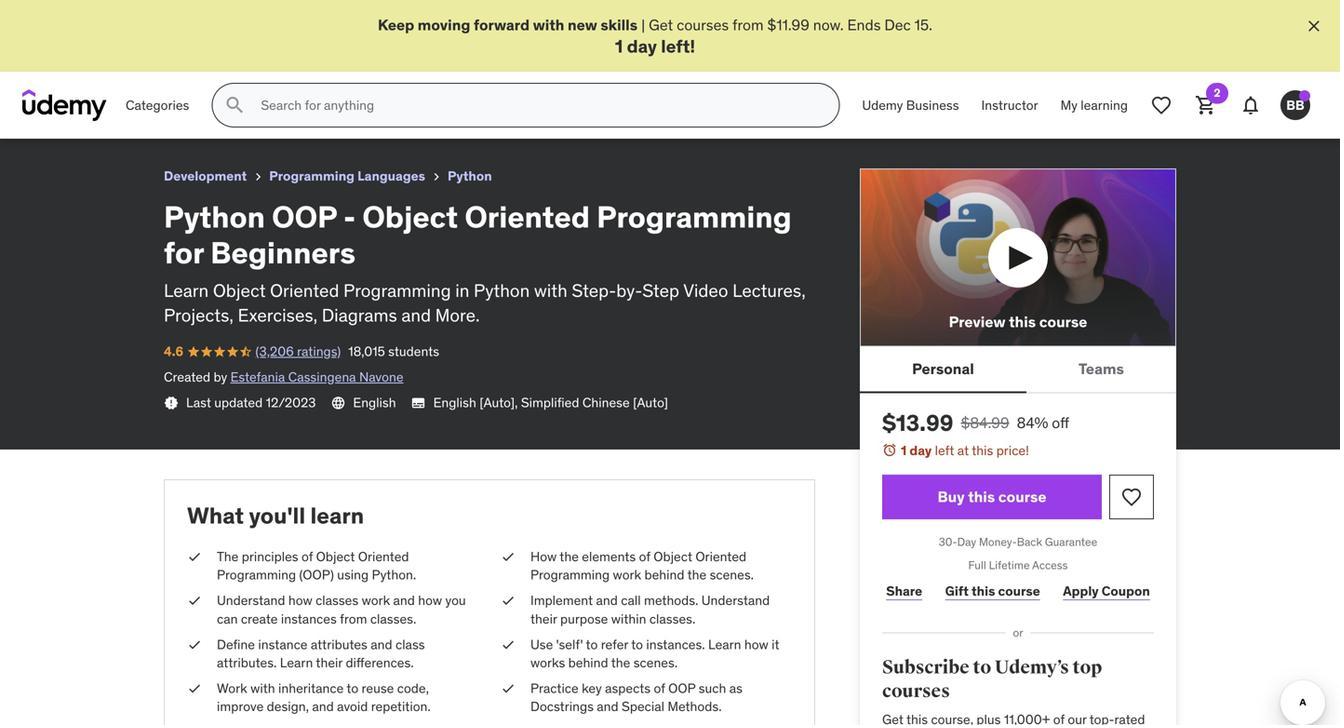 Task type: describe. For each thing, give the bounding box(es) containing it.
programming languages
[[269, 168, 425, 185]]

languages
[[358, 168, 425, 185]]

as
[[730, 680, 743, 697]]

$13.99
[[883, 409, 954, 437]]

teams
[[1079, 359, 1125, 378]]

how the elements of object oriented programming work behind the scenes.
[[531, 548, 754, 583]]

what you'll learn
[[187, 502, 364, 530]]

for for python oop - object oriented programming for beginners
[[332, 8, 352, 27]]

ends
[[848, 15, 881, 34]]

wishlist image
[[1151, 94, 1173, 117]]

get
[[649, 15, 673, 34]]

skills
[[601, 15, 638, 34]]

what
[[187, 502, 244, 530]]

for for python oop - object oriented programming for beginners learn object oriented programming in python with step-by-step video lectures, projects, exercises, diagrams and more.
[[164, 234, 204, 271]]

1 vertical spatial the
[[688, 567, 707, 583]]

business
[[907, 97, 959, 113]]

how inside use 'self' to refer to instances. learn how it works behind the scenes.
[[745, 636, 769, 653]]

of inside the principles of object oriented programming (oop) using python.
[[302, 548, 313, 565]]

step
[[643, 279, 680, 301]]

from inside keep moving forward with new skills | get courses from $11.99 now. ends dec 15. 1 day left!
[[733, 15, 764, 34]]

created by estefania cassingena navone
[[164, 369, 404, 386]]

estefania
[[231, 369, 285, 386]]

python.
[[372, 567, 416, 583]]

practice key aspects of oop such as docstrings and special methods.
[[531, 680, 743, 715]]

xsmall image for how
[[501, 548, 516, 566]]

xsmall image for understand how classes work and how you can create instances from classes.
[[187, 592, 202, 610]]

define
[[217, 636, 255, 653]]

lifetime
[[989, 558, 1030, 572]]

reuse
[[362, 680, 394, 697]]

python right "in"
[[474, 279, 530, 301]]

create
[[241, 611, 278, 627]]

and inside implement and call methods. understand their purpose within classes.
[[596, 592, 618, 609]]

purpose
[[560, 611, 608, 627]]

more.
[[435, 304, 480, 326]]

day
[[958, 535, 977, 549]]

left!
[[661, 35, 696, 57]]

this right at
[[972, 442, 994, 459]]

my learning link
[[1050, 83, 1140, 128]]

object for the principles of object oriented programming (oop) using python.
[[316, 548, 355, 565]]

this for gift
[[972, 583, 996, 600]]

classes. inside implement and call methods. understand their purpose within classes.
[[650, 611, 696, 627]]

top
[[1073, 656, 1103, 679]]

differences.
[[346, 655, 414, 671]]

15.
[[915, 15, 933, 34]]

Search for anything text field
[[257, 90, 817, 121]]

course for buy this course
[[999, 487, 1047, 506]]

python oop - object oriented programming for beginners learn object oriented programming in python with step-by-step video lectures, projects, exercises, diagrams and more.
[[164, 198, 806, 326]]

full
[[969, 558, 987, 572]]

categories button
[[115, 83, 200, 128]]

define instance attributes and class attributes. learn their differences.
[[217, 636, 425, 671]]

call
[[621, 592, 641, 609]]

python for python oop - object oriented programming for beginners learn object oriented programming in python with step-by-step video lectures, projects, exercises, diagrams and more.
[[164, 198, 265, 236]]

chinese
[[583, 394, 630, 411]]

object for python oop - object oriented programming for beginners
[[114, 8, 162, 27]]

instances.
[[646, 636, 705, 653]]

and inside define instance attributes and class attributes. learn their differences.
[[371, 636, 393, 653]]

methods.
[[644, 592, 699, 609]]

- for python oop - object oriented programming for beginners
[[105, 8, 111, 27]]

xsmall image for practice key aspects of oop such as docstrings and special methods.
[[501, 680, 516, 698]]

xsmall image for use 'self' to refer to instances. learn how it works behind the scenes.
[[501, 636, 516, 654]]

of for how
[[639, 548, 651, 565]]

(3,206 ratings)
[[256, 343, 341, 360]]

students
[[388, 343, 440, 360]]

object inside the how the elements of object oriented programming work behind the scenes.
[[654, 548, 693, 565]]

classes
[[316, 592, 359, 609]]

beginners for python oop - object oriented programming for beginners
[[356, 8, 428, 27]]

updated
[[214, 394, 263, 411]]

oriented inside the how the elements of object oriented programming work behind the scenes.
[[696, 548, 747, 565]]

0 horizontal spatial how
[[288, 592, 313, 609]]

udemy
[[862, 97, 903, 113]]

can
[[217, 611, 238, 627]]

oriented for the principles of object oriented programming (oop) using python.
[[358, 548, 409, 565]]

preview this course button
[[860, 169, 1177, 347]]

preview
[[949, 312, 1006, 331]]

attributes.
[[217, 655, 277, 671]]

created
[[164, 369, 211, 386]]

xsmall image for work with inheritance to reuse code, improve design, and avoid repetition.
[[187, 680, 202, 698]]

instructor
[[982, 97, 1039, 113]]

special
[[622, 698, 665, 715]]

xsmall image for the principles of object oriented programming (oop) using python.
[[187, 548, 202, 566]]

last
[[186, 394, 211, 411]]

oop for python oop - object oriented programming for beginners learn object oriented programming in python with step-by-step video lectures, projects, exercises, diagrams and more.
[[272, 198, 337, 236]]

such
[[699, 680, 727, 697]]

off
[[1052, 413, 1070, 432]]

ratings)
[[297, 343, 341, 360]]

code,
[[397, 680, 429, 697]]

beginners for python oop - object oriented programming for beginners learn object oriented programming in python with step-by-step video lectures, projects, exercises, diagrams and more.
[[211, 234, 356, 271]]

object up exercises,
[[213, 279, 266, 301]]

english for english [auto], simplified chinese [auto]
[[434, 394, 477, 411]]

behind inside the how the elements of object oriented programming work behind the scenes.
[[645, 567, 685, 583]]

understand how classes work and how you can create instances from classes.
[[217, 592, 466, 627]]

udemy image
[[22, 90, 107, 121]]

close image
[[1305, 17, 1324, 35]]

instructor link
[[971, 83, 1050, 128]]

english [auto], simplified chinese [auto]
[[434, 394, 668, 411]]

categories
[[126, 97, 189, 113]]

money-
[[979, 535, 1017, 549]]

course for preview this course
[[1040, 312, 1088, 331]]

inheritance
[[278, 680, 344, 697]]

principles
[[242, 548, 299, 565]]

design,
[[267, 698, 309, 715]]

work inside understand how classes work and how you can create instances from classes.
[[362, 592, 390, 609]]

in
[[455, 279, 470, 301]]

estefania cassingena navone link
[[231, 369, 404, 386]]

programming inside the how the elements of object oriented programming work behind the scenes.
[[531, 567, 610, 583]]

apply coupon
[[1063, 583, 1151, 600]]

their inside define instance attributes and class attributes. learn their differences.
[[316, 655, 343, 671]]

using
[[337, 567, 369, 583]]

forward
[[474, 15, 530, 34]]

xsmall image for implement and call methods. understand their purpose within classes.
[[501, 592, 516, 610]]

shopping cart with 2 items image
[[1195, 94, 1218, 117]]

with inside keep moving forward with new skills | get courses from $11.99 now. ends dec 15. 1 day left!
[[533, 15, 565, 34]]

submit search image
[[224, 94, 246, 117]]

to right refer
[[631, 636, 643, 653]]

instances
[[281, 611, 337, 627]]

python for python
[[448, 168, 492, 185]]

with inside 'python oop - object oriented programming for beginners learn object oriented programming in python with step-by-step video lectures, projects, exercises, diagrams and more.'
[[534, 279, 568, 301]]

bb link
[[1274, 83, 1318, 128]]

this for buy
[[968, 487, 995, 506]]

step-
[[572, 279, 617, 301]]

development link
[[164, 165, 247, 188]]

1 horizontal spatial day
[[910, 442, 932, 459]]

python for python oop - object oriented programming for beginners
[[15, 8, 66, 27]]

wishlist image
[[1121, 486, 1143, 508]]

to right 'self' on the left bottom
[[586, 636, 598, 653]]

1 day left at this price!
[[901, 442, 1030, 459]]

buy this course
[[938, 487, 1047, 506]]

and inside work with inheritance to reuse code, improve design, and avoid repetition.
[[312, 698, 334, 715]]

day inside keep moving forward with new skills | get courses from $11.99 now. ends dec 15. 1 day left!
[[627, 35, 657, 57]]

oop inside practice key aspects of oop such as docstrings and special methods.
[[669, 680, 696, 697]]

gift this course link
[[942, 573, 1045, 610]]

gift this course
[[946, 583, 1041, 600]]

instance
[[258, 636, 308, 653]]

1 inside keep moving forward with new skills | get courses from $11.99 now. ends dec 15. 1 day left!
[[615, 35, 623, 57]]

implement
[[531, 592, 593, 609]]

new
[[568, 15, 598, 34]]



Task type: vqa. For each thing, say whether or not it's contained in the screenshot.
"AWS" in the AWS Certified Developer - Associate
no



Task type: locate. For each thing, give the bounding box(es) containing it.
work inside the how the elements of object oriented programming work behind the scenes.
[[613, 567, 642, 583]]

to inside subscribe to udemy's top courses
[[973, 656, 992, 679]]

-
[[105, 8, 111, 27], [344, 198, 356, 236]]

2 understand from the left
[[702, 592, 770, 609]]

how
[[288, 592, 313, 609], [418, 592, 442, 609], [745, 636, 769, 653]]

for left keep
[[332, 8, 352, 27]]

1 vertical spatial for
[[164, 234, 204, 271]]

2 vertical spatial the
[[611, 655, 631, 671]]

this right preview
[[1009, 312, 1036, 331]]

12/2023
[[266, 394, 316, 411]]

1 vertical spatial courses
[[883, 680, 950, 703]]

learn
[[164, 279, 209, 301], [709, 636, 742, 653], [280, 655, 313, 671]]

0 vertical spatial behind
[[645, 567, 685, 583]]

moving
[[418, 15, 471, 34]]

of up special
[[654, 680, 665, 697]]

2 horizontal spatial learn
[[709, 636, 742, 653]]

scenes. inside use 'self' to refer to instances. learn how it works behind the scenes.
[[634, 655, 678, 671]]

work
[[613, 567, 642, 583], [362, 592, 390, 609]]

1 vertical spatial beginners
[[211, 234, 356, 271]]

their
[[531, 611, 557, 627], [316, 655, 343, 671]]

from inside understand how classes work and how you can create instances from classes.
[[340, 611, 367, 627]]

1 horizontal spatial scenes.
[[710, 567, 754, 583]]

1 horizontal spatial 1
[[901, 442, 907, 459]]

python link
[[448, 165, 492, 188]]

0 horizontal spatial for
[[164, 234, 204, 271]]

oop for python oop - object oriented programming for beginners
[[69, 8, 101, 27]]

teams button
[[1027, 347, 1177, 391]]

0 horizontal spatial behind
[[569, 655, 609, 671]]

attributes
[[311, 636, 368, 653]]

and inside understand how classes work and how you can create instances from classes.
[[393, 592, 415, 609]]

0 horizontal spatial day
[[627, 35, 657, 57]]

1 horizontal spatial english
[[434, 394, 477, 411]]

the up methods.
[[688, 567, 707, 583]]

0 horizontal spatial -
[[105, 8, 111, 27]]

0 horizontal spatial the
[[560, 548, 579, 565]]

object up the using
[[316, 548, 355, 565]]

their down implement
[[531, 611, 557, 627]]

for
[[332, 8, 352, 27], [164, 234, 204, 271]]

1 right alarm icon
[[901, 442, 907, 459]]

gift
[[946, 583, 969, 600]]

with left the step-
[[534, 279, 568, 301]]

their down attributes in the bottom left of the page
[[316, 655, 343, 671]]

classes. down methods.
[[650, 611, 696, 627]]

1 vertical spatial 1
[[901, 442, 907, 459]]

subscribe to udemy's top courses
[[883, 656, 1103, 703]]

xsmall image
[[251, 170, 266, 185], [164, 396, 179, 411], [501, 548, 516, 566]]

their inside implement and call methods. understand their purpose within classes.
[[531, 611, 557, 627]]

0 horizontal spatial work
[[362, 592, 390, 609]]

learn inside use 'self' to refer to instances. learn how it works behind the scenes.
[[709, 636, 742, 653]]

this for preview
[[1009, 312, 1036, 331]]

you'll
[[249, 502, 306, 530]]

python down development link
[[164, 198, 265, 236]]

$11.99
[[768, 15, 810, 34]]

this right gift
[[972, 583, 996, 600]]

oriented for python oop - object oriented programming for beginners learn object oriented programming in python with step-by-step video lectures, projects, exercises, diagrams and more.
[[465, 198, 590, 236]]

learn for use 'self' to refer to instances. learn how it works behind the scenes.
[[709, 636, 742, 653]]

1 horizontal spatial learn
[[280, 655, 313, 671]]

understand right methods.
[[702, 592, 770, 609]]

access
[[1033, 558, 1068, 572]]

1 horizontal spatial oop
[[272, 198, 337, 236]]

guarantee
[[1045, 535, 1098, 549]]

work down python.
[[362, 592, 390, 609]]

0 horizontal spatial xsmall image
[[164, 396, 179, 411]]

of right elements
[[639, 548, 651, 565]]

understand inside understand how classes work and how you can create instances from classes.
[[217, 592, 285, 609]]

0 horizontal spatial understand
[[217, 592, 285, 609]]

classes. inside understand how classes work and how you can create instances from classes.
[[370, 611, 416, 627]]

behind up methods.
[[645, 567, 685, 583]]

object for python oop - object oriented programming for beginners learn object oriented programming in python with step-by-step video lectures, projects, exercises, diagrams and more.
[[363, 198, 458, 236]]

course for gift this course
[[999, 583, 1041, 600]]

1 horizontal spatial the
[[611, 655, 631, 671]]

course inside "link"
[[999, 583, 1041, 600]]

and down key
[[597, 698, 619, 715]]

learning
[[1081, 97, 1128, 113]]

and up differences.
[[371, 636, 393, 653]]

buy this course button
[[883, 475, 1102, 520]]

this inside gift this course "link"
[[972, 583, 996, 600]]

2 horizontal spatial how
[[745, 636, 769, 653]]

and inside 'python oop - object oriented programming for beginners learn object oriented programming in python with step-by-step video lectures, projects, exercises, diagrams and more.'
[[402, 304, 431, 326]]

python right languages
[[448, 168, 492, 185]]

tab list containing personal
[[860, 347, 1177, 393]]

the
[[560, 548, 579, 565], [688, 567, 707, 583], [611, 655, 631, 671]]

xsmall image for define instance attributes and class attributes. learn their differences.
[[187, 636, 202, 654]]

30-day money-back guarantee full lifetime access
[[939, 535, 1098, 572]]

courses down subscribe
[[883, 680, 950, 703]]

oop inside 'python oop - object oriented programming for beginners learn object oriented programming in python with step-by-step video lectures, projects, exercises, diagrams and more.'
[[272, 198, 337, 236]]

from
[[733, 15, 764, 34], [340, 611, 367, 627]]

0 vertical spatial the
[[560, 548, 579, 565]]

oop up udemy image
[[69, 8, 101, 27]]

this inside preview this course button
[[1009, 312, 1036, 331]]

work with inheritance to reuse code, improve design, and avoid repetition.
[[217, 680, 431, 715]]

share
[[887, 583, 923, 600]]

the
[[217, 548, 239, 565]]

1 horizontal spatial classes.
[[650, 611, 696, 627]]

1 horizontal spatial courses
[[883, 680, 950, 703]]

0 horizontal spatial 1
[[615, 35, 623, 57]]

alarm image
[[883, 443, 898, 458]]

0 horizontal spatial courses
[[677, 15, 729, 34]]

learn inside 'python oop - object oriented programming for beginners learn object oriented programming in python with step-by-step video lectures, projects, exercises, diagrams and more.'
[[164, 279, 209, 301]]

1 horizontal spatial understand
[[702, 592, 770, 609]]

0 vertical spatial their
[[531, 611, 557, 627]]

0 vertical spatial for
[[332, 8, 352, 27]]

1 vertical spatial oop
[[272, 198, 337, 236]]

1 horizontal spatial for
[[332, 8, 352, 27]]

courses inside keep moving forward with new skills | get courses from $11.99 now. ends dec 15. 1 day left!
[[677, 15, 729, 34]]

this inside buy this course "button"
[[968, 487, 995, 506]]

you have alerts image
[[1300, 90, 1311, 102]]

course inside "button"
[[999, 487, 1047, 506]]

how left 'it'
[[745, 636, 769, 653]]

work
[[217, 680, 247, 697]]

1 down the skills
[[615, 35, 623, 57]]

and up students
[[402, 304, 431, 326]]

0 vertical spatial -
[[105, 8, 111, 27]]

1 vertical spatial learn
[[709, 636, 742, 653]]

the right how
[[560, 548, 579, 565]]

this right the buy
[[968, 487, 995, 506]]

with up improve
[[251, 680, 275, 697]]

and down inheritance
[[312, 698, 334, 715]]

of inside practice key aspects of oop such as docstrings and special methods.
[[654, 680, 665, 697]]

1 horizontal spatial -
[[344, 198, 356, 236]]

of up (oop)
[[302, 548, 313, 565]]

0 vertical spatial beginners
[[356, 8, 428, 27]]

18,015
[[348, 343, 385, 360]]

to inside work with inheritance to reuse code, improve design, and avoid repetition.
[[347, 680, 359, 697]]

aspects
[[605, 680, 651, 697]]

course up teams
[[1040, 312, 1088, 331]]

how left you
[[418, 592, 442, 609]]

with
[[533, 15, 565, 34], [534, 279, 568, 301], [251, 680, 275, 697]]

use
[[531, 636, 553, 653]]

navone
[[359, 369, 404, 386]]

0 vertical spatial with
[[533, 15, 565, 34]]

xsmall image for last
[[164, 396, 179, 411]]

scenes. down instances.
[[634, 655, 678, 671]]

0 vertical spatial courses
[[677, 15, 729, 34]]

udemy business
[[862, 97, 959, 113]]

course language image
[[331, 396, 346, 411]]

- for python oop - object oriented programming for beginners learn object oriented programming in python with step-by-step video lectures, projects, exercises, diagrams and more.
[[344, 198, 356, 236]]

1 horizontal spatial how
[[418, 592, 442, 609]]

buy
[[938, 487, 965, 506]]

use 'self' to refer to instances. learn how it works behind the scenes.
[[531, 636, 780, 671]]

(3,206
[[256, 343, 294, 360]]

xsmall image right development link
[[251, 170, 266, 185]]

1 vertical spatial course
[[999, 487, 1047, 506]]

1 horizontal spatial of
[[639, 548, 651, 565]]

tab list
[[860, 347, 1177, 393]]

1 vertical spatial with
[[534, 279, 568, 301]]

0 vertical spatial from
[[733, 15, 764, 34]]

18,015 students
[[348, 343, 440, 360]]

1 horizontal spatial from
[[733, 15, 764, 34]]

with left 'new'
[[533, 15, 565, 34]]

learn for define instance attributes and class attributes. learn their differences.
[[280, 655, 313, 671]]

0 horizontal spatial of
[[302, 548, 313, 565]]

2 horizontal spatial xsmall image
[[501, 548, 516, 566]]

preview this course
[[949, 312, 1088, 331]]

2 english from the left
[[434, 394, 477, 411]]

learn inside define instance attributes and class attributes. learn their differences.
[[280, 655, 313, 671]]

the down refer
[[611, 655, 631, 671]]

bb
[[1287, 97, 1305, 113]]

2 link
[[1184, 83, 1229, 128]]

beginners
[[356, 8, 428, 27], [211, 234, 356, 271]]

1 horizontal spatial beginners
[[356, 8, 428, 27]]

to
[[586, 636, 598, 653], [631, 636, 643, 653], [973, 656, 992, 679], [347, 680, 359, 697]]

and down python.
[[393, 592, 415, 609]]

english
[[353, 394, 396, 411], [434, 394, 477, 411]]

behind inside use 'self' to refer to instances. learn how it works behind the scenes.
[[569, 655, 609, 671]]

to up avoid
[[347, 680, 359, 697]]

understand inside implement and call methods. understand their purpose within classes.
[[702, 592, 770, 609]]

1 horizontal spatial behind
[[645, 567, 685, 583]]

object down languages
[[363, 198, 458, 236]]

exercises,
[[238, 304, 318, 326]]

1 classes. from the left
[[370, 611, 416, 627]]

python up udemy image
[[15, 8, 66, 27]]

(oop)
[[299, 567, 334, 583]]

lectures,
[[733, 279, 806, 301]]

oop down programming languages link
[[272, 198, 337, 236]]

course inside button
[[1040, 312, 1088, 331]]

84%
[[1017, 413, 1049, 432]]

english for english
[[353, 394, 396, 411]]

programming languages link
[[269, 165, 425, 188]]

0 horizontal spatial english
[[353, 394, 396, 411]]

of
[[302, 548, 313, 565], [639, 548, 651, 565], [654, 680, 665, 697]]

docstrings
[[531, 698, 594, 715]]

2 vertical spatial learn
[[280, 655, 313, 671]]

classes.
[[370, 611, 416, 627], [650, 611, 696, 627]]

diagrams
[[322, 304, 397, 326]]

2 vertical spatial course
[[999, 583, 1041, 600]]

0 vertical spatial scenes.
[[710, 567, 754, 583]]

0 horizontal spatial classes.
[[370, 611, 416, 627]]

dec
[[885, 15, 911, 34]]

[auto]
[[633, 394, 668, 411]]

key
[[582, 680, 602, 697]]

oriented inside the principles of object oriented programming (oop) using python.
[[358, 548, 409, 565]]

2 vertical spatial with
[[251, 680, 275, 697]]

course up back
[[999, 487, 1047, 506]]

you
[[446, 592, 466, 609]]

30-
[[939, 535, 958, 549]]

0 vertical spatial learn
[[164, 279, 209, 301]]

0 vertical spatial oop
[[69, 8, 101, 27]]

xsmall image
[[429, 170, 444, 185], [187, 548, 202, 566], [187, 592, 202, 610], [501, 592, 516, 610], [187, 636, 202, 654], [501, 636, 516, 654], [187, 680, 202, 698], [501, 680, 516, 698]]

work down elements
[[613, 567, 642, 583]]

price!
[[997, 442, 1030, 459]]

within
[[611, 611, 647, 627]]

with inside work with inheritance to reuse code, improve design, and avoid repetition.
[[251, 680, 275, 697]]

and left call
[[596, 592, 618, 609]]

day down |
[[627, 35, 657, 57]]

1 vertical spatial -
[[344, 198, 356, 236]]

for up the projects,
[[164, 234, 204, 271]]

share button
[[883, 573, 927, 610]]

the inside use 'self' to refer to instances. learn how it works behind the scenes.
[[611, 655, 631, 671]]

day left left
[[910, 442, 932, 459]]

2 horizontal spatial of
[[654, 680, 665, 697]]

oriented for python oop - object oriented programming for beginners
[[165, 8, 228, 27]]

understand up create
[[217, 592, 285, 609]]

0 horizontal spatial beginners
[[211, 234, 356, 271]]

courses inside subscribe to udemy's top courses
[[883, 680, 950, 703]]

1 english from the left
[[353, 394, 396, 411]]

object up categories
[[114, 8, 162, 27]]

from down classes
[[340, 611, 367, 627]]

courses
[[677, 15, 729, 34], [883, 680, 950, 703]]

programming inside the principles of object oriented programming (oop) using python.
[[217, 567, 296, 583]]

1 horizontal spatial work
[[613, 567, 642, 583]]

and
[[402, 304, 431, 326], [393, 592, 415, 609], [596, 592, 618, 609], [371, 636, 393, 653], [312, 698, 334, 715], [597, 698, 619, 715]]

2 classes. from the left
[[650, 611, 696, 627]]

oop up methods.
[[669, 680, 696, 697]]

- inside 'python oop - object oriented programming for beginners learn object oriented programming in python with step-by-step video lectures, projects, exercises, diagrams and more.'
[[344, 198, 356, 236]]

0 vertical spatial course
[[1040, 312, 1088, 331]]

programming inside programming languages link
[[269, 168, 355, 185]]

course down lifetime
[[999, 583, 1041, 600]]

[auto], simplified
[[480, 394, 580, 411]]

0 vertical spatial 1
[[615, 35, 623, 57]]

english down navone on the bottom left
[[353, 394, 396, 411]]

to left the udemy's
[[973, 656, 992, 679]]

scenes. inside the how the elements of object oriented programming work behind the scenes.
[[710, 567, 754, 583]]

from left the $11.99
[[733, 15, 764, 34]]

learn down instance
[[280, 655, 313, 671]]

python
[[15, 8, 66, 27], [448, 168, 492, 185], [164, 198, 265, 236], [474, 279, 530, 301]]

1 horizontal spatial xsmall image
[[251, 170, 266, 185]]

scenes. up implement and call methods. understand their purpose within classes.
[[710, 567, 754, 583]]

1 vertical spatial their
[[316, 655, 343, 671]]

xsmall image left how
[[501, 548, 516, 566]]

1 vertical spatial behind
[[569, 655, 609, 671]]

projects,
[[164, 304, 234, 326]]

0 vertical spatial work
[[613, 567, 642, 583]]

1 vertical spatial from
[[340, 611, 367, 627]]

0 horizontal spatial their
[[316, 655, 343, 671]]

0 horizontal spatial scenes.
[[634, 655, 678, 671]]

keep moving forward with new skills | get courses from $11.99 now. ends dec 15. 1 day left!
[[378, 15, 933, 57]]

of inside the how the elements of object oriented programming work behind the scenes.
[[639, 548, 651, 565]]

1 vertical spatial scenes.
[[634, 655, 678, 671]]

for inside 'python oop - object oriented programming for beginners learn object oriented programming in python with step-by-step video lectures, projects, exercises, diagrams and more.'
[[164, 234, 204, 271]]

or
[[1013, 626, 1024, 640]]

0 horizontal spatial from
[[340, 611, 367, 627]]

1 vertical spatial work
[[362, 592, 390, 609]]

my learning
[[1061, 97, 1128, 113]]

learn up the projects,
[[164, 279, 209, 301]]

day
[[627, 35, 657, 57], [910, 442, 932, 459]]

1 vertical spatial day
[[910, 442, 932, 459]]

last updated 12/2023
[[186, 394, 316, 411]]

learn up as
[[709, 636, 742, 653]]

1 understand from the left
[[217, 592, 285, 609]]

0 horizontal spatial learn
[[164, 279, 209, 301]]

oriented
[[165, 8, 228, 27], [465, 198, 590, 236], [270, 279, 339, 301], [358, 548, 409, 565], [696, 548, 747, 565]]

and inside practice key aspects of oop such as docstrings and special methods.
[[597, 698, 619, 715]]

course
[[1040, 312, 1088, 331], [999, 487, 1047, 506], [999, 583, 1041, 600]]

at
[[958, 442, 969, 459]]

behind up key
[[569, 655, 609, 671]]

0 horizontal spatial oop
[[69, 8, 101, 27]]

2 vertical spatial xsmall image
[[501, 548, 516, 566]]

of for practice
[[654, 680, 665, 697]]

courses up left!
[[677, 15, 729, 34]]

improve
[[217, 698, 264, 715]]

repetition.
[[371, 698, 431, 715]]

2 vertical spatial oop
[[669, 680, 696, 697]]

english right closed captions icon
[[434, 394, 477, 411]]

closed captions image
[[411, 396, 426, 411]]

subscribe
[[883, 656, 970, 679]]

object inside the principles of object oriented programming (oop) using python.
[[316, 548, 355, 565]]

object up methods.
[[654, 548, 693, 565]]

1 horizontal spatial their
[[531, 611, 557, 627]]

2 horizontal spatial the
[[688, 567, 707, 583]]

xsmall image left the last
[[164, 396, 179, 411]]

notifications image
[[1240, 94, 1262, 117]]

2 horizontal spatial oop
[[669, 680, 696, 697]]

1 vertical spatial xsmall image
[[164, 396, 179, 411]]

now.
[[813, 15, 844, 34]]

0 vertical spatial day
[[627, 35, 657, 57]]

how up instances
[[288, 592, 313, 609]]

0 vertical spatial xsmall image
[[251, 170, 266, 185]]

beginners inside 'python oop - object oriented programming for beginners learn object oriented programming in python with step-by-step video lectures, projects, exercises, diagrams and more.'
[[211, 234, 356, 271]]

classes. up class
[[370, 611, 416, 627]]



